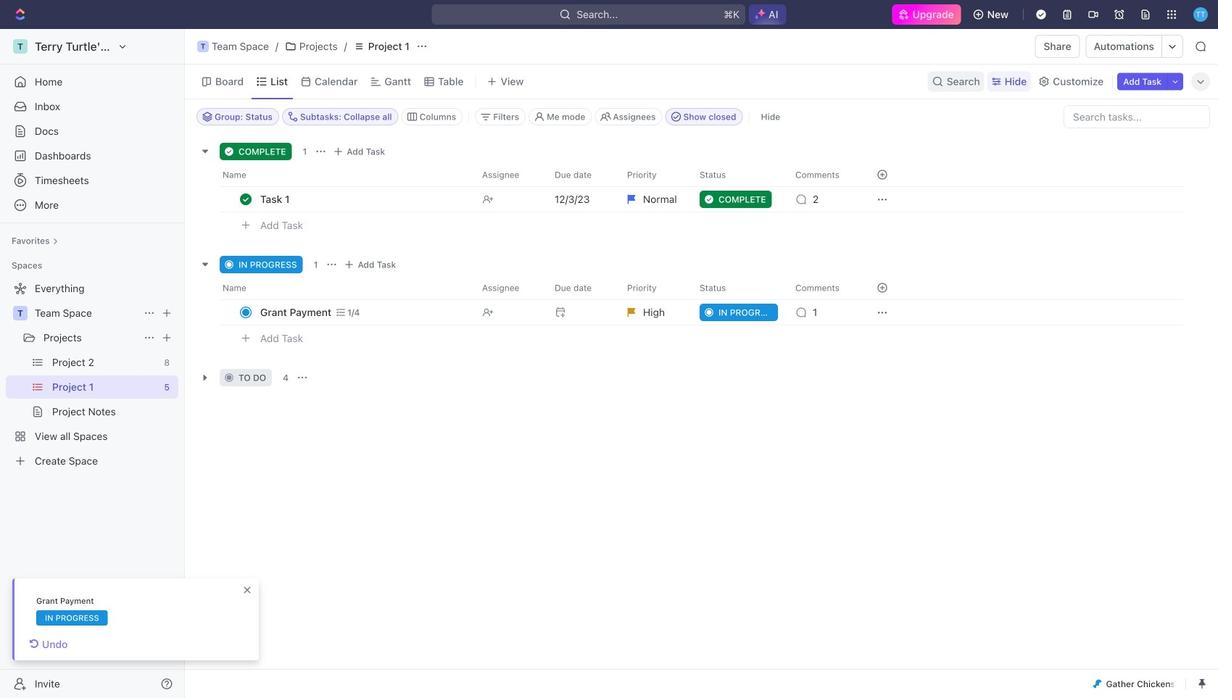 Task type: describe. For each thing, give the bounding box(es) containing it.
drumstick bite image
[[1093, 680, 1102, 689]]

tree inside sidebar navigation
[[6, 277, 178, 473]]



Task type: locate. For each thing, give the bounding box(es) containing it.
1 horizontal spatial team space, , element
[[197, 41, 209, 52]]

0 vertical spatial team space, , element
[[197, 41, 209, 52]]

terry turtle's workspace, , element
[[13, 39, 28, 54]]

Search tasks... text field
[[1065, 106, 1210, 128]]

1 vertical spatial team space, , element
[[13, 306, 28, 321]]

team space, , element inside tree
[[13, 306, 28, 321]]

sidebar navigation
[[0, 29, 188, 699]]

team space, , element
[[197, 41, 209, 52], [13, 306, 28, 321]]

0 horizontal spatial team space, , element
[[13, 306, 28, 321]]

tree
[[6, 277, 178, 473]]



Task type: vqa. For each thing, say whether or not it's contained in the screenshot.
leftmost clients,
no



